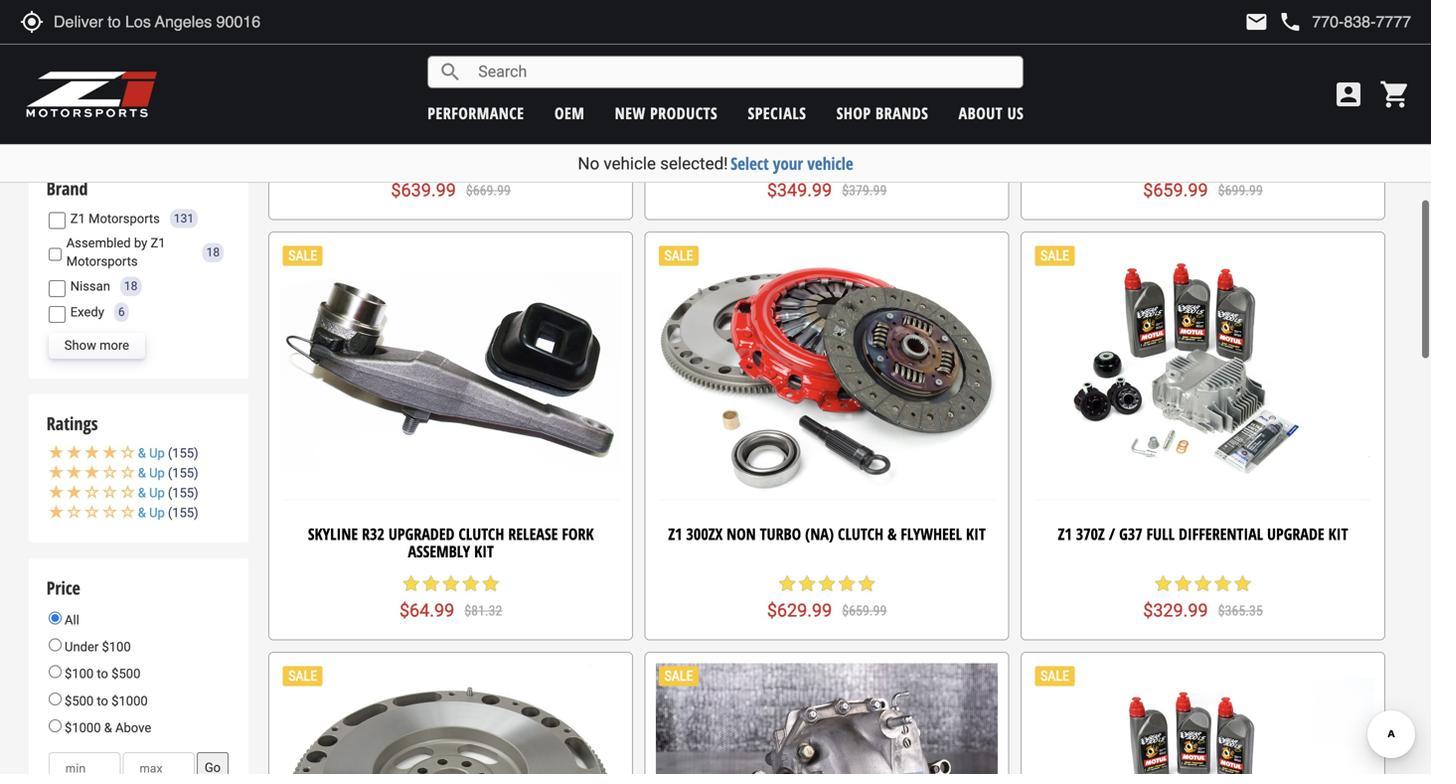 Task type: vqa. For each thing, say whether or not it's contained in the screenshot.
racing
no



Task type: describe. For each thing, give the bounding box(es) containing it.
min number field
[[49, 753, 121, 775]]

no vehicle selected! select your vehicle
[[578, 152, 854, 175]]

vhr
[[1199, 103, 1224, 124]]

star star star star star $329.99 $365.35
[[1144, 574, 1263, 622]]

z1 300zx non turbo (na) clutch & flywheel kit
[[668, 523, 986, 545]]

star star star star star $349.99 $379.99
[[767, 153, 887, 201]]

18 for nissan
[[124, 280, 138, 294]]

$349.99
[[767, 180, 832, 201]]

your
[[773, 152, 804, 175]]

motorsports inside assembled by z1 motorsports
[[66, 254, 138, 269]]

$379.99
[[842, 183, 887, 199]]

1 up from the top
[[149, 446, 165, 461]]

/ inside z1 motorsports 350z / g35 vq35de performance flywheel
[[810, 103, 816, 124]]

show more button
[[49, 333, 145, 359]]

show
[[64, 338, 96, 353]]

$639.99
[[391, 180, 456, 201]]

account_box
[[1333, 79, 1365, 110]]

under
[[65, 640, 99, 655]]

assembled by z1 motorsports
[[66, 236, 166, 269]]

300zx for twin
[[310, 103, 347, 124]]

350z inside "z1 350z hr / 370z / g37 vhr drag pack clutch & flywheel kit"
[[1065, 103, 1094, 124]]

1 vertical spatial $100
[[65, 667, 94, 682]]

z1 for z1 motorsports 350z / g35 vq35de performance flywheel
[[664, 103, 678, 124]]

1 155 from the top
[[172, 446, 194, 461]]

no
[[578, 154, 600, 174]]

about
[[959, 102, 1003, 124]]

brand
[[47, 176, 88, 201]]

$669.99
[[466, 183, 511, 199]]

mail
[[1245, 10, 1269, 34]]

select your vehicle link
[[731, 152, 854, 175]]

new
[[615, 102, 646, 124]]

370z inside "z1 350z hr / 370z / g37 vhr drag pack clutch & flywheel kit"
[[1129, 103, 1158, 124]]

$64.99
[[400, 601, 455, 622]]

$659.99 inside star star star star star $629.99 $659.99
[[842, 603, 887, 620]]

$699.99
[[1219, 183, 1263, 199]]

all
[[61, 613, 79, 628]]

$500 to $1000
[[61, 694, 148, 709]]

vq35de
[[848, 103, 895, 124]]

4 up from the top
[[149, 506, 165, 520]]

oem
[[555, 102, 585, 124]]

$100 to $500
[[61, 667, 141, 682]]

0 vertical spatial performance
[[67, 57, 156, 81]]

shop brands
[[837, 102, 929, 124]]

z1 motorsports logo image
[[25, 70, 159, 119]]

/ left vhr
[[1162, 103, 1168, 124]]

price
[[47, 576, 80, 600]]

2 & up 155 from the top
[[138, 466, 194, 481]]

0 horizontal spatial $1000
[[65, 721, 101, 736]]

specials link
[[748, 102, 807, 124]]

(na)
[[805, 523, 834, 545]]

z1 performance
[[47, 57, 156, 81]]

flywheel for z1 300zx twin turbo (tt) clutch & flywheel kit
[[525, 103, 586, 124]]

selected!
[[660, 154, 728, 174]]

above
[[115, 721, 151, 736]]

pack
[[1266, 103, 1298, 124]]

products
[[650, 102, 718, 124]]

brands
[[876, 102, 929, 124]]

0 vertical spatial $100
[[102, 640, 131, 655]]

z1 for z1 300zx non turbo (na) clutch & flywheel kit
[[668, 523, 683, 545]]

show more
[[64, 338, 129, 353]]

fork
[[562, 523, 594, 545]]

z1 inside assembled by z1 motorsports
[[151, 236, 166, 251]]

1 horizontal spatial $500
[[112, 667, 141, 682]]

by
[[134, 236, 147, 251]]

products
[[169, 96, 221, 111]]

assembly
[[408, 541, 470, 562]]

upgraded
[[389, 523, 455, 545]]

z1 for z1 350z hr / 370z / g37 vhr drag pack clutch & flywheel kit
[[1047, 103, 1061, 124]]

clutch right (tt)
[[462, 103, 508, 124]]

clutch inside skyline r32 upgraded clutch release fork assembly kit
[[459, 523, 504, 545]]

assembled
[[66, 236, 131, 251]]

upgrade
[[1268, 523, 1325, 545]]

about us link
[[959, 102, 1024, 124]]

r32
[[362, 523, 385, 545]]

$329.99
[[1144, 601, 1209, 622]]

300zx for non
[[687, 523, 723, 545]]

turbo for (tt)
[[389, 103, 430, 124]]

1 horizontal spatial $659.99
[[1144, 180, 1209, 201]]

$1000 & above
[[61, 721, 151, 736]]

g37 inside "z1 350z hr / 370z / g37 vhr drag pack clutch & flywheel kit"
[[1172, 103, 1196, 124]]

vehicle inside no vehicle selected! select your vehicle
[[604, 154, 656, 174]]

Search search field
[[463, 57, 1023, 87]]

z1 300zx twin turbo (tt) clutch & flywheel kit
[[292, 103, 610, 124]]

phone link
[[1279, 10, 1412, 34]]

oem link
[[555, 102, 585, 124]]

3 up from the top
[[149, 486, 165, 501]]

star star star star star $629.99 $659.99
[[767, 574, 887, 622]]

$659.99 $699.99
[[1144, 180, 1263, 201]]

max number field
[[123, 753, 195, 775]]

$639.99 $669.99
[[391, 180, 511, 201]]

new products
[[615, 102, 718, 124]]

performance inside z1 motorsports 350z / g35 vq35de performance flywheel
[[899, 103, 990, 124]]

z1 for z1 products
[[151, 96, 166, 111]]

flywheel inside "z1 350z hr / 370z / g37 vhr drag pack clutch & flywheel kit"
[[1161, 120, 1222, 142]]

6
[[118, 305, 125, 319]]

$629.99
[[767, 601, 832, 622]]

z1 products
[[151, 96, 221, 111]]

non
[[727, 523, 756, 545]]

z1 for z1 performance
[[47, 57, 62, 81]]

ratings
[[47, 412, 98, 436]]



Task type: locate. For each thing, give the bounding box(es) containing it.
clutch left release
[[459, 523, 504, 545]]

g37 left full
[[1120, 523, 1143, 545]]

3 155 from the top
[[172, 486, 194, 501]]

$500 up $500 to $1000
[[112, 667, 141, 682]]

0 horizontal spatial performance
[[67, 57, 156, 81]]

$100
[[102, 640, 131, 655], [65, 667, 94, 682]]

0 horizontal spatial $659.99
[[842, 603, 887, 620]]

skyline r32 upgraded clutch release fork assembly kit
[[308, 523, 594, 562]]

1 vertical spatial g37
[[1120, 523, 1143, 545]]

shop brands link
[[837, 102, 929, 124]]

370z left full
[[1076, 523, 1105, 545]]

1 horizontal spatial 370z
[[1129, 103, 1158, 124]]

$659.99 left '$699.99' in the right of the page
[[1144, 180, 1209, 201]]

1 vertical spatial turbo
[[760, 523, 802, 545]]

shop
[[837, 102, 872, 124]]

$659.99 right $629.99
[[842, 603, 887, 620]]

star star star star star $64.99 $81.32
[[400, 574, 503, 622]]

2 vertical spatial motorsports
[[66, 254, 138, 269]]

z1 inside z1 motorsports 350z / g35 vq35de performance flywheel
[[664, 103, 678, 124]]

None radio
[[49, 612, 61, 625]]

$1000 up the above
[[112, 694, 148, 709]]

1 vertical spatial $1000
[[65, 721, 101, 736]]

None radio
[[49, 639, 61, 652], [49, 666, 61, 679], [49, 693, 61, 706], [49, 720, 61, 733], [49, 639, 61, 652], [49, 666, 61, 679], [49, 693, 61, 706], [49, 720, 61, 733]]

$81.32
[[465, 603, 503, 620]]

0 vertical spatial $659.99
[[1144, 180, 1209, 201]]

up
[[149, 446, 165, 461], [149, 466, 165, 481], [149, 486, 165, 501], [149, 506, 165, 520]]

1 vertical spatial 300zx
[[687, 523, 723, 545]]

us
[[1008, 102, 1024, 124]]

1 horizontal spatial g37
[[1172, 103, 1196, 124]]

0 vertical spatial 370z
[[1129, 103, 1158, 124]]

hr
[[1098, 103, 1115, 124]]

1 to from the top
[[97, 667, 108, 682]]

1 vertical spatial performance
[[899, 103, 990, 124]]

0 horizontal spatial 350z
[[777, 103, 806, 124]]

1 350z from the left
[[777, 103, 806, 124]]

turbo left (na)
[[760, 523, 802, 545]]

clutch
[[462, 103, 508, 124], [1301, 103, 1347, 124], [459, 523, 504, 545], [838, 523, 884, 545]]

vehicle right no
[[604, 154, 656, 174]]

g37 left vhr
[[1172, 103, 1196, 124]]

$1000 down $500 to $1000
[[65, 721, 101, 736]]

g35
[[820, 103, 844, 124]]

turbo left (tt)
[[389, 103, 430, 124]]

1 horizontal spatial 300zx
[[687, 523, 723, 545]]

1 horizontal spatial performance
[[899, 103, 990, 124]]

/
[[810, 103, 816, 124], [1119, 103, 1125, 124], [1162, 103, 1168, 124], [1109, 523, 1116, 545]]

star
[[778, 153, 797, 173], [797, 153, 817, 173], [817, 153, 837, 173], [837, 153, 857, 173], [857, 153, 877, 173], [401, 574, 421, 594], [421, 574, 441, 594], [441, 574, 461, 594], [461, 574, 481, 594], [481, 574, 501, 594], [778, 574, 797, 594], [797, 574, 817, 594], [817, 574, 837, 594], [837, 574, 857, 594], [857, 574, 877, 594], [1154, 574, 1174, 594], [1174, 574, 1194, 594], [1194, 574, 1213, 594], [1213, 574, 1233, 594], [1233, 574, 1253, 594]]

vehicle
[[808, 152, 854, 175], [604, 154, 656, 174]]

full
[[1147, 523, 1175, 545]]

3 & up 155 from the top
[[138, 486, 194, 501]]

370z
[[1129, 103, 1158, 124], [1076, 523, 1105, 545]]

motorsports down assembled
[[66, 254, 138, 269]]

flywheel for z1 motorsports 350z / g35 vq35de performance flywheel
[[797, 120, 858, 142]]

z1 for z1 370z / g37 full differential upgrade kit
[[1058, 523, 1073, 545]]

about us
[[959, 102, 1024, 124]]

to for $100
[[97, 667, 108, 682]]

release
[[508, 523, 558, 545]]

1 vertical spatial $500
[[65, 694, 94, 709]]

nissan
[[70, 279, 110, 294]]

300zx
[[310, 103, 347, 124], [687, 523, 723, 545]]

1 vertical spatial $659.99
[[842, 603, 887, 620]]

$500 down $100 to $500
[[65, 694, 94, 709]]

turbo for (na)
[[760, 523, 802, 545]]

300zx left twin on the left of page
[[310, 103, 347, 124]]

0 vertical spatial $500
[[112, 667, 141, 682]]

z1 inside "z1 350z hr / 370z / g37 vhr drag pack clutch & flywheel kit"
[[1047, 103, 1061, 124]]

motorsports down search search box
[[682, 103, 773, 124]]

clutch right (na)
[[838, 523, 884, 545]]

0 horizontal spatial $100
[[65, 667, 94, 682]]

mail link
[[1245, 10, 1269, 34]]

1 vertical spatial 370z
[[1076, 523, 1105, 545]]

0 vertical spatial $1000
[[112, 694, 148, 709]]

turbo
[[389, 103, 430, 124], [760, 523, 802, 545]]

1 horizontal spatial $1000
[[112, 694, 148, 709]]

z1 motorsports 350z / g35 vq35de performance flywheel
[[664, 103, 990, 142]]

0 vertical spatial to
[[97, 667, 108, 682]]

&
[[512, 103, 521, 124], [1351, 103, 1360, 124], [138, 446, 146, 461], [138, 466, 146, 481], [138, 486, 146, 501], [138, 506, 146, 520], [888, 523, 897, 545], [104, 721, 112, 736]]

to for $500
[[97, 694, 108, 709]]

0 horizontal spatial turbo
[[389, 103, 430, 124]]

1 vertical spatial motorsports
[[89, 211, 160, 226]]

kit
[[590, 103, 610, 124], [1226, 120, 1246, 142], [966, 523, 986, 545], [1329, 523, 1349, 545], [474, 541, 494, 562]]

/ left g35
[[810, 103, 816, 124]]

$1000
[[112, 694, 148, 709], [65, 721, 101, 736]]

4 & up 155 from the top
[[138, 506, 194, 520]]

0 vertical spatial 18
[[206, 246, 220, 260]]

$500
[[112, 667, 141, 682], [65, 694, 94, 709]]

motorsports inside z1 motorsports 350z / g35 vq35de performance flywheel
[[682, 103, 773, 124]]

0 vertical spatial motorsports
[[682, 103, 773, 124]]

z1 350z hr / 370z / g37 vhr drag pack clutch & flywheel kit
[[1047, 103, 1360, 142]]

kit inside "z1 350z hr / 370z / g37 vhr drag pack clutch & flywheel kit"
[[1226, 120, 1246, 142]]

$365.35
[[1219, 603, 1263, 620]]

g37
[[1172, 103, 1196, 124], [1120, 523, 1143, 545]]

/ right hr
[[1119, 103, 1125, 124]]

new products link
[[615, 102, 718, 124]]

18 up 6
[[124, 280, 138, 294]]

1 horizontal spatial turbo
[[760, 523, 802, 545]]

1 horizontal spatial $100
[[102, 640, 131, 655]]

350z inside z1 motorsports 350z / g35 vq35de performance flywheel
[[777, 103, 806, 124]]

$100 up $100 to $500
[[102, 640, 131, 655]]

performance
[[67, 57, 156, 81], [899, 103, 990, 124]]

performance
[[428, 102, 525, 124]]

2 up from the top
[[149, 466, 165, 481]]

4 155 from the top
[[172, 506, 194, 520]]

18 for assembled by z1 motorsports
[[206, 246, 220, 260]]

0 horizontal spatial g37
[[1120, 523, 1143, 545]]

skyline
[[308, 523, 358, 545]]

my_location
[[20, 10, 44, 34]]

& inside "z1 350z hr / 370z / g37 vhr drag pack clutch & flywheel kit"
[[1351, 103, 1360, 124]]

z1 370z / g37 full differential upgrade kit
[[1058, 523, 1349, 545]]

motorsports up by
[[89, 211, 160, 226]]

1 horizontal spatial 350z
[[1065, 103, 1094, 124]]

search
[[439, 60, 463, 84]]

select
[[731, 152, 769, 175]]

motorsports
[[682, 103, 773, 124], [89, 211, 160, 226], [66, 254, 138, 269]]

0 vertical spatial g37
[[1172, 103, 1196, 124]]

motorsports for z1 motorsports
[[89, 211, 160, 226]]

2 350z from the left
[[1065, 103, 1094, 124]]

performance link
[[428, 102, 525, 124]]

0 vertical spatial turbo
[[389, 103, 430, 124]]

twin
[[351, 103, 385, 124]]

exedy
[[70, 305, 104, 320]]

(tt)
[[434, 103, 458, 124]]

shopping_cart
[[1380, 79, 1412, 110]]

phone
[[1279, 10, 1303, 34]]

1 horizontal spatial 18
[[206, 246, 220, 260]]

flywheel
[[525, 103, 586, 124], [797, 120, 858, 142], [1161, 120, 1222, 142], [901, 523, 963, 545]]

2 155 from the top
[[172, 466, 194, 481]]

1 horizontal spatial vehicle
[[808, 152, 854, 175]]

0 horizontal spatial 18
[[124, 280, 138, 294]]

clutch inside "z1 350z hr / 370z / g37 vhr drag pack clutch & flywheel kit"
[[1301, 103, 1347, 124]]

kit inside skyline r32 upgraded clutch release fork assembly kit
[[474, 541, 494, 562]]

differential
[[1179, 523, 1264, 545]]

0 horizontal spatial vehicle
[[604, 154, 656, 174]]

350z left hr
[[1065, 103, 1094, 124]]

under  $100
[[61, 640, 131, 655]]

0 vertical spatial 300zx
[[310, 103, 347, 124]]

155
[[172, 446, 194, 461], [172, 466, 194, 481], [172, 486, 194, 501], [172, 506, 194, 520]]

/ left full
[[1109, 523, 1116, 545]]

$100 down under
[[65, 667, 94, 682]]

z1 motorsports
[[70, 211, 160, 226]]

131
[[174, 212, 194, 226]]

to
[[97, 667, 108, 682], [97, 694, 108, 709]]

mail phone
[[1245, 10, 1303, 34]]

z1 for z1 300zx twin turbo (tt) clutch & flywheel kit
[[292, 103, 306, 124]]

account_box link
[[1328, 79, 1370, 110]]

specials
[[748, 102, 807, 124]]

0 horizontal spatial 370z
[[1076, 523, 1105, 545]]

to down $100 to $500
[[97, 694, 108, 709]]

370z right hr
[[1129, 103, 1158, 124]]

vehicle up $349.99
[[808, 152, 854, 175]]

18 right by
[[206, 246, 220, 260]]

1 vertical spatial to
[[97, 694, 108, 709]]

motorsports for z1 motorsports 350z / g35 vq35de performance flywheel
[[682, 103, 773, 124]]

z1 for z1 motorsports
[[70, 211, 85, 226]]

1 vertical spatial 18
[[124, 280, 138, 294]]

1 & up 155 from the top
[[138, 446, 194, 461]]

0 horizontal spatial $500
[[65, 694, 94, 709]]

flywheel for z1 300zx non turbo (na) clutch & flywheel kit
[[901, 523, 963, 545]]

350z left g35
[[777, 103, 806, 124]]

shopping_cart link
[[1375, 79, 1412, 110]]

to up $500 to $1000
[[97, 667, 108, 682]]

& up 155
[[138, 446, 194, 461], [138, 466, 194, 481], [138, 486, 194, 501], [138, 506, 194, 520]]

$659.99
[[1144, 180, 1209, 201], [842, 603, 887, 620]]

0 horizontal spatial 300zx
[[310, 103, 347, 124]]

clutch right pack
[[1301, 103, 1347, 124]]

None checkbox
[[49, 212, 65, 229], [49, 246, 61, 263], [49, 280, 65, 297], [49, 306, 65, 323], [49, 212, 65, 229], [49, 246, 61, 263], [49, 280, 65, 297], [49, 306, 65, 323]]

300zx left non
[[687, 523, 723, 545]]

flywheel inside z1 motorsports 350z / g35 vq35de performance flywheel
[[797, 120, 858, 142]]

more
[[99, 338, 129, 353]]

drag
[[1228, 103, 1262, 124]]

2 to from the top
[[97, 694, 108, 709]]



